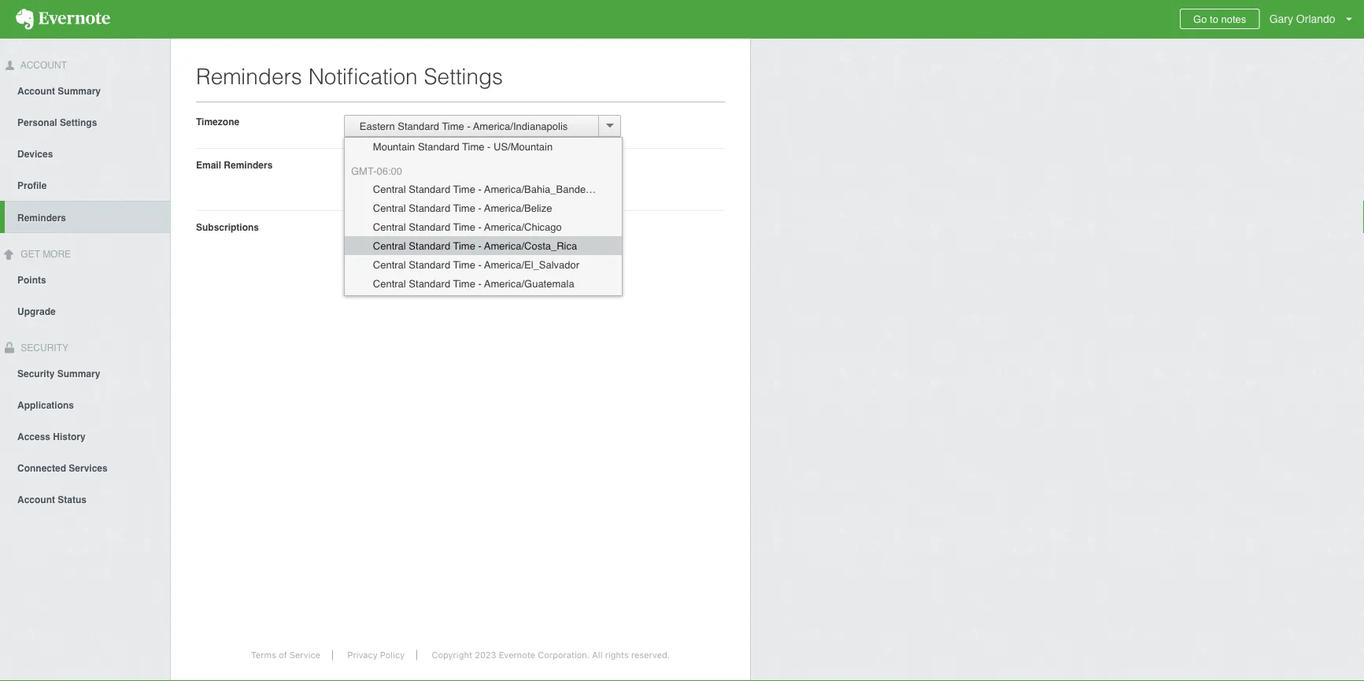 Task type: describe. For each thing, give the bounding box(es) containing it.
- left "america/indiana/knox"
[[478, 297, 482, 308]]

account status
[[17, 494, 87, 505]]

services
[[69, 463, 108, 474]]

terms of service
[[251, 650, 321, 660]]

Get reminder emails checkbox
[[347, 184, 358, 195]]

access history link
[[0, 420, 170, 452]]

get for get reminder emails
[[362, 184, 377, 195]]

orlando
[[1297, 13, 1336, 25]]

eastern standard time - america/indianapolis
[[351, 120, 568, 132]]

- left america/chicago
[[478, 221, 482, 233]]

a
[[408, 159, 413, 171]]

mountain
[[373, 141, 415, 152]]

account for account
[[18, 60, 67, 71]]

connected services link
[[0, 452, 170, 483]]

access history
[[17, 431, 86, 442]]

- up "your"
[[488, 141, 491, 152]]

reminders for reminders link
[[17, 212, 66, 224]]

copyright 2023 evernote corporation. all rights reserved.
[[432, 650, 670, 660]]

service
[[290, 650, 321, 660]]

all
[[593, 650, 603, 660]]

devices
[[17, 149, 53, 160]]

send
[[367, 159, 387, 171]]

go to notes
[[1194, 13, 1247, 25]]

access
[[17, 431, 50, 442]]

profile link
[[0, 169, 170, 201]]

copyright
[[432, 650, 473, 660]]

summary for account summary
[[58, 86, 101, 97]]

we'll send you a daily digest of your upcoming reminders.
[[344, 159, 589, 171]]

gmt-06:00 central standard time - america/bahia_banderas central standard time - america/belize central standard time - america/chicago central standard time - america/costa_rica central standard time - america/el_salvador central standard time - america/guatemala central standard time - america/indiana/knox
[[351, 165, 600, 308]]

privacy
[[348, 650, 378, 660]]

5 central from the top
[[373, 259, 406, 271]]

eastern
[[360, 120, 395, 132]]

applications link
[[0, 389, 170, 420]]

- left the america/costa_rica
[[478, 240, 482, 252]]

upcoming
[[497, 159, 538, 171]]

reminders for reminders notification settings
[[196, 64, 302, 89]]

daily
[[416, 159, 435, 171]]

3 central from the top
[[373, 221, 406, 233]]

account summary
[[17, 86, 101, 97]]

- left america/belize
[[478, 202, 482, 214]]

1 vertical spatial reminders
[[224, 159, 273, 171]]

rights
[[605, 650, 629, 660]]

connected services
[[17, 463, 108, 474]]

1 vertical spatial of
[[279, 650, 287, 660]]

applications
[[17, 400, 74, 411]]

security summary
[[17, 368, 100, 379]]

we'll
[[344, 159, 364, 171]]

timezone
[[196, 116, 240, 127]]

gary
[[1270, 13, 1294, 25]]

email reminders
[[196, 159, 273, 171]]

gary orlando link
[[1266, 0, 1365, 39]]

reminders link
[[5, 201, 170, 233]]

notification
[[308, 64, 418, 89]]

7 central from the top
[[373, 297, 406, 308]]

gary orlando
[[1270, 13, 1336, 25]]

reminder
[[379, 184, 417, 195]]

america/chicago
[[484, 221, 562, 233]]

points
[[17, 275, 46, 286]]

upgrade
[[17, 306, 56, 317]]

security for security summary
[[17, 368, 55, 379]]

account for account summary
[[17, 86, 55, 97]]

america/belize
[[484, 202, 552, 214]]

reserved.
[[632, 650, 670, 660]]

privacy policy link
[[336, 650, 418, 660]]

2023
[[475, 650, 497, 660]]



Task type: locate. For each thing, give the bounding box(es) containing it.
reminders down the profile at the left
[[17, 212, 66, 224]]

0 vertical spatial get
[[362, 184, 377, 195]]

america/guatemala
[[484, 278, 575, 289]]

history
[[53, 431, 86, 442]]

policy
[[380, 650, 405, 660]]

connected
[[17, 463, 66, 474]]

subscriptions
[[196, 222, 259, 233]]

upgrade link
[[0, 295, 170, 327]]

devices link
[[0, 138, 170, 169]]

email
[[196, 159, 221, 171]]

- left "america/guatemala"
[[478, 278, 482, 289]]

evernote image
[[0, 9, 126, 30]]

emails
[[419, 184, 447, 195]]

america/bahia_banderas
[[484, 183, 600, 195]]

security for security
[[18, 342, 69, 353]]

you
[[390, 159, 405, 171]]

reminders notification settings
[[196, 64, 503, 89]]

account inside account summary link
[[17, 86, 55, 97]]

personal settings link
[[0, 106, 170, 138]]

personal
[[17, 117, 57, 128]]

go to notes link
[[1181, 9, 1260, 29]]

get up points
[[21, 249, 40, 260]]

account down connected
[[17, 494, 55, 505]]

privacy policy
[[348, 650, 405, 660]]

mountain standard time - us/mountain
[[365, 141, 553, 152]]

settings up eastern standard time - america/indianapolis
[[424, 64, 503, 89]]

time
[[442, 120, 465, 132], [462, 141, 485, 152], [453, 183, 476, 195], [453, 202, 476, 214], [453, 221, 476, 233], [453, 240, 476, 252], [453, 259, 476, 271], [453, 278, 476, 289], [453, 297, 476, 308]]

account inside account status link
[[17, 494, 55, 505]]

get right get reminder emails option
[[362, 184, 377, 195]]

profile
[[17, 180, 47, 191]]

2 central from the top
[[373, 202, 406, 214]]

0 vertical spatial account
[[18, 60, 67, 71]]

0 vertical spatial reminders
[[196, 64, 302, 89]]

points link
[[0, 264, 170, 295]]

get for get more
[[21, 249, 40, 260]]

settings
[[424, 64, 503, 89], [60, 117, 97, 128]]

security summary link
[[0, 357, 170, 389]]

settings up the devices 'link'
[[60, 117, 97, 128]]

reminders right 'email'
[[224, 159, 273, 171]]

- left america/el_salvador
[[478, 259, 482, 271]]

account up account summary
[[18, 60, 67, 71]]

corporation.
[[538, 650, 590, 660]]

account
[[18, 60, 67, 71], [17, 86, 55, 97], [17, 494, 55, 505]]

summary up personal settings link
[[58, 86, 101, 97]]

1 vertical spatial account
[[17, 86, 55, 97]]

status
[[58, 494, 87, 505]]

digest
[[438, 159, 463, 171]]

gmt-
[[351, 165, 377, 177]]

0 vertical spatial summary
[[58, 86, 101, 97]]

go
[[1194, 13, 1208, 25]]

of left "your"
[[466, 159, 473, 171]]

get
[[362, 184, 377, 195], [21, 249, 40, 260]]

summary for security summary
[[57, 368, 100, 379]]

summary
[[58, 86, 101, 97], [57, 368, 100, 379]]

4 central from the top
[[373, 240, 406, 252]]

security
[[18, 342, 69, 353], [17, 368, 55, 379]]

2 vertical spatial account
[[17, 494, 55, 505]]

0 horizontal spatial settings
[[60, 117, 97, 128]]

your
[[476, 159, 494, 171]]

security up applications
[[17, 368, 55, 379]]

- up mountain standard time - us/mountain
[[467, 120, 471, 132]]

get more
[[18, 249, 71, 260]]

1 vertical spatial settings
[[60, 117, 97, 128]]

06:00
[[377, 165, 402, 177]]

of
[[466, 159, 473, 171], [279, 650, 287, 660]]

- down "your"
[[478, 183, 482, 195]]

-
[[467, 120, 471, 132], [488, 141, 491, 152], [478, 183, 482, 195], [478, 202, 482, 214], [478, 221, 482, 233], [478, 240, 482, 252], [478, 259, 482, 271], [478, 278, 482, 289], [478, 297, 482, 308]]

evernote link
[[0, 0, 126, 39]]

summary up 'applications' link
[[57, 368, 100, 379]]

reminders.
[[541, 159, 589, 171]]

central
[[373, 183, 406, 195], [373, 202, 406, 214], [373, 221, 406, 233], [373, 240, 406, 252], [373, 259, 406, 271], [373, 278, 406, 289], [373, 297, 406, 308]]

2 vertical spatial reminders
[[17, 212, 66, 224]]

security up security summary on the bottom left of the page
[[18, 342, 69, 353]]

account for account status
[[17, 494, 55, 505]]

get reminder emails
[[362, 184, 447, 195]]

1 vertical spatial summary
[[57, 368, 100, 379]]

0 vertical spatial settings
[[424, 64, 503, 89]]

0 vertical spatial of
[[466, 159, 473, 171]]

america/indiana/knox
[[484, 297, 584, 308]]

1 horizontal spatial settings
[[424, 64, 503, 89]]

0 horizontal spatial get
[[21, 249, 40, 260]]

america/costa_rica
[[484, 240, 577, 252]]

0 horizontal spatial of
[[279, 650, 287, 660]]

1 vertical spatial get
[[21, 249, 40, 260]]

account summary link
[[0, 75, 170, 106]]

reminders up timezone
[[196, 64, 302, 89]]

of right terms
[[279, 650, 287, 660]]

6 central from the top
[[373, 278, 406, 289]]

1 central from the top
[[373, 183, 406, 195]]

standard
[[398, 120, 439, 132], [418, 141, 460, 152], [409, 183, 451, 195], [409, 202, 451, 214], [409, 221, 451, 233], [409, 240, 451, 252], [409, 259, 451, 271], [409, 278, 451, 289], [409, 297, 451, 308]]

reminders
[[196, 64, 302, 89], [224, 159, 273, 171], [17, 212, 66, 224]]

1 vertical spatial security
[[17, 368, 55, 379]]

to
[[1211, 13, 1219, 25]]

evernote
[[499, 650, 536, 660]]

us/mountain
[[494, 141, 553, 152]]

america/indianapolis
[[473, 120, 568, 132]]

1 horizontal spatial get
[[362, 184, 377, 195]]

terms
[[251, 650, 276, 660]]

0 vertical spatial security
[[18, 342, 69, 353]]

settings inside personal settings link
[[60, 117, 97, 128]]

account up personal
[[17, 86, 55, 97]]

more
[[43, 249, 71, 260]]

america/el_salvador
[[484, 259, 580, 271]]

notes
[[1222, 13, 1247, 25]]

personal settings
[[17, 117, 97, 128]]

terms of service link
[[239, 650, 333, 660]]

account status link
[[0, 483, 170, 515]]

1 horizontal spatial of
[[466, 159, 473, 171]]



Task type: vqa. For each thing, say whether or not it's contained in the screenshot.
Tree
no



